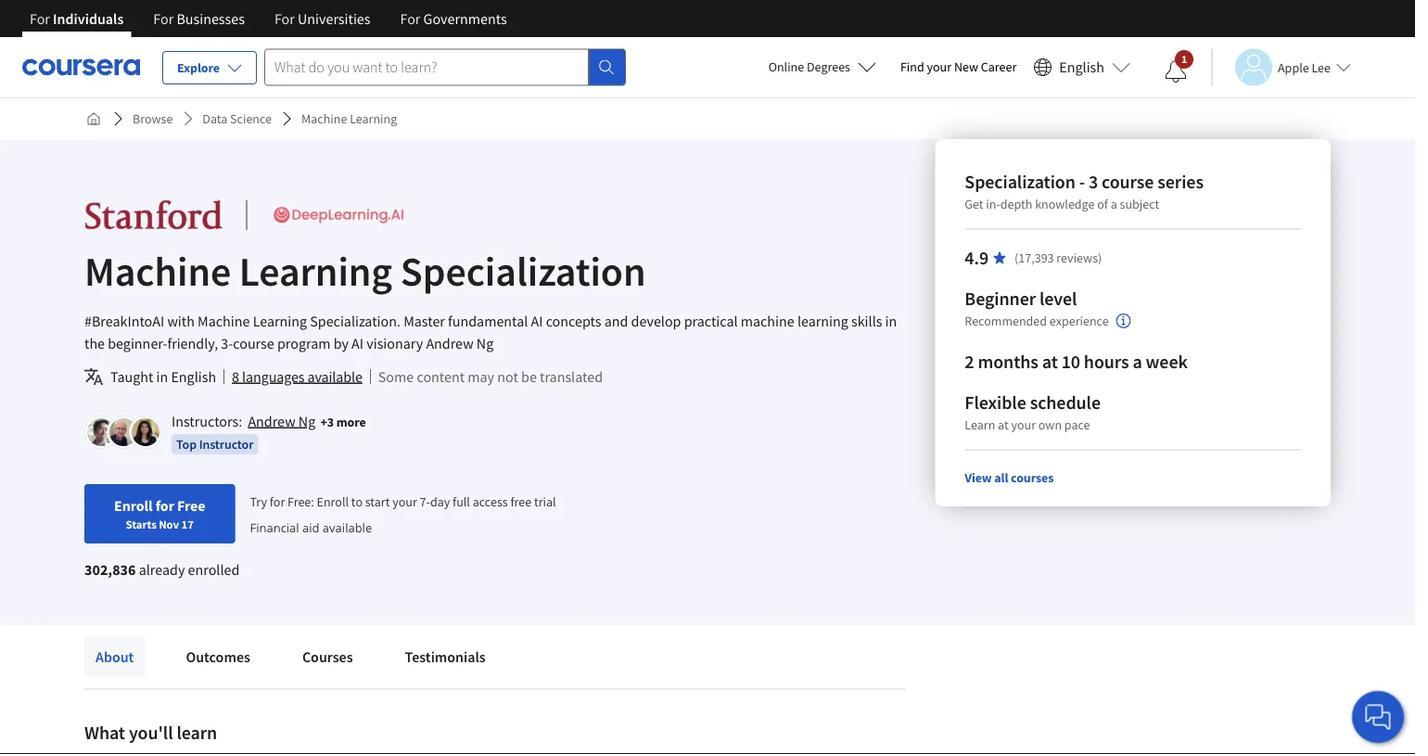 Task type: locate. For each thing, give the bounding box(es) containing it.
1 for from the left
[[30, 9, 50, 28]]

0 vertical spatial machine
[[302, 110, 347, 127]]

0 vertical spatial english
[[1060, 58, 1105, 77]]

302,836
[[84, 560, 136, 579]]

for up what do you want to learn? text field
[[400, 9, 421, 28]]

at
[[1042, 350, 1058, 373], [998, 417, 1009, 433]]

ng down fundamental
[[477, 334, 494, 353]]

10
[[1062, 350, 1081, 373]]

0 vertical spatial ng
[[477, 334, 494, 353]]

1 vertical spatial specialization
[[401, 245, 646, 296]]

1 button
[[1150, 49, 1202, 94]]

english down friendly, in the left top of the page
[[171, 367, 216, 386]]

enroll left to
[[317, 493, 349, 510]]

a right of
[[1111, 196, 1118, 212]]

1 horizontal spatial at
[[1042, 350, 1058, 373]]

machine inside '#breakintoai with machine learning specialization. master fundamental ai concepts and develop practical machine learning skills in the beginner-friendly, 3-course program by ai visionary andrew ng'
[[198, 312, 250, 330]]

recommended experience
[[965, 313, 1109, 330]]

1 vertical spatial andrew
[[248, 412, 296, 430]]

ng inside '#breakintoai with machine learning specialization. master fundamental ai concepts and develop practical machine learning skills in the beginner-friendly, 3-course program by ai visionary andrew ng'
[[477, 334, 494, 353]]

learning for machine learning specialization
[[239, 245, 393, 296]]

you'll
[[129, 721, 173, 744]]

machine for machine learning
[[302, 110, 347, 127]]

specialization up fundamental
[[401, 245, 646, 296]]

in
[[886, 312, 897, 330], [156, 367, 168, 386]]

2 vertical spatial learning
[[253, 312, 307, 330]]

(17,393 reviews)
[[1015, 250, 1102, 266]]

0 horizontal spatial for
[[156, 496, 174, 515]]

0 horizontal spatial your
[[393, 493, 417, 510]]

instructors: andrew ng +3 more top instructor
[[172, 412, 366, 453]]

2 vertical spatial machine
[[198, 312, 250, 330]]

8 languages available
[[232, 367, 363, 386]]

0 vertical spatial course
[[1102, 170, 1154, 193]]

level
[[1040, 287, 1077, 310]]

online
[[769, 58, 805, 75]]

not
[[498, 367, 518, 386]]

0 horizontal spatial a
[[1111, 196, 1118, 212]]

schedule
[[1030, 391, 1101, 414]]

learning down what do you want to learn? text field
[[350, 110, 397, 127]]

specialization
[[965, 170, 1076, 193], [401, 245, 646, 296]]

experience
[[1050, 313, 1109, 330]]

with
[[167, 312, 195, 330]]

may
[[468, 367, 495, 386]]

ng
[[477, 334, 494, 353], [299, 412, 316, 430]]

1 vertical spatial at
[[998, 417, 1009, 433]]

english right career
[[1060, 58, 1105, 77]]

already
[[139, 560, 185, 579]]

friendly,
[[167, 334, 218, 353]]

1 vertical spatial in
[[156, 367, 168, 386]]

view all courses
[[965, 469, 1054, 486]]

for universities
[[275, 9, 371, 28]]

1 vertical spatial available
[[323, 519, 372, 536]]

for for individuals
[[30, 9, 50, 28]]

your
[[927, 58, 952, 75], [1012, 417, 1036, 433], [393, 493, 417, 510]]

reviews)
[[1057, 250, 1102, 266]]

machine up with
[[84, 245, 231, 296]]

andrew ng link
[[248, 412, 316, 430]]

2 horizontal spatial your
[[1012, 417, 1036, 433]]

0 horizontal spatial ng
[[299, 412, 316, 430]]

taught
[[110, 367, 153, 386]]

for for governments
[[400, 9, 421, 28]]

0 horizontal spatial enroll
[[114, 496, 153, 515]]

1 vertical spatial machine
[[84, 245, 231, 296]]

your inside flexible schedule learn at your own pace
[[1012, 417, 1036, 433]]

4 for from the left
[[400, 9, 421, 28]]

in right taught
[[156, 367, 168, 386]]

specialization up depth
[[965, 170, 1076, 193]]

machine learning
[[302, 110, 397, 127]]

your right find
[[927, 58, 952, 75]]

3 for from the left
[[275, 9, 295, 28]]

1 vertical spatial your
[[1012, 417, 1036, 433]]

about link
[[84, 636, 145, 677]]

for individuals
[[30, 9, 124, 28]]

1 vertical spatial english
[[171, 367, 216, 386]]

specialization - 3 course series get in-depth knowledge of a subject
[[965, 170, 1204, 212]]

0 horizontal spatial english
[[171, 367, 216, 386]]

about
[[96, 648, 134, 666]]

1 vertical spatial course
[[233, 334, 274, 353]]

8
[[232, 367, 239, 386]]

ng left +3
[[299, 412, 316, 430]]

a left week
[[1133, 350, 1143, 373]]

show notifications image
[[1165, 60, 1187, 83]]

at right the learn
[[998, 417, 1009, 433]]

course up 8
[[233, 334, 274, 353]]

0 vertical spatial available
[[308, 367, 363, 386]]

governments
[[424, 9, 507, 28]]

outcomes link
[[175, 636, 262, 677]]

1 vertical spatial ng
[[299, 412, 316, 430]]

learning up program
[[253, 312, 307, 330]]

1 horizontal spatial ng
[[477, 334, 494, 353]]

#breakintoai with machine learning specialization. master fundamental ai concepts and develop practical machine learning skills in the beginner-friendly, 3-course program by ai visionary andrew ng
[[84, 312, 897, 353]]

ai right by
[[352, 334, 364, 353]]

for left universities
[[275, 9, 295, 28]]

your left own at the bottom
[[1012, 417, 1036, 433]]

2 vertical spatial your
[[393, 493, 417, 510]]

practical
[[684, 312, 738, 330]]

master
[[404, 312, 445, 330]]

1 horizontal spatial enroll
[[317, 493, 349, 510]]

financial aid available button
[[250, 519, 372, 536]]

for right try
[[270, 493, 285, 510]]

available down by
[[308, 367, 363, 386]]

for inside enroll for free starts nov 17
[[156, 496, 174, 515]]

course
[[1102, 170, 1154, 193], [233, 334, 274, 353]]

-
[[1080, 170, 1086, 193]]

beginner level
[[965, 287, 1077, 310]]

0 horizontal spatial andrew
[[248, 412, 296, 430]]

learning
[[350, 110, 397, 127], [239, 245, 393, 296], [253, 312, 307, 330]]

enrolled
[[188, 560, 240, 579]]

in right skills
[[886, 312, 897, 330]]

machine
[[302, 110, 347, 127], [84, 245, 231, 296], [198, 312, 250, 330]]

for inside try for free: enroll to start your 7-day full access free trial financial aid available
[[270, 493, 285, 510]]

data science
[[203, 110, 272, 127]]

available inside 8 languages available button
[[308, 367, 363, 386]]

learn
[[965, 417, 996, 433]]

recommended
[[965, 313, 1047, 330]]

andrew
[[426, 334, 474, 353], [248, 412, 296, 430]]

8 languages available button
[[232, 366, 363, 388]]

find
[[901, 58, 925, 75]]

courses
[[1011, 469, 1054, 486]]

0 horizontal spatial specialization
[[401, 245, 646, 296]]

course up subject
[[1102, 170, 1154, 193]]

individuals
[[53, 9, 124, 28]]

aarti bagul image
[[132, 418, 160, 446]]

learn
[[177, 721, 217, 744]]

1 horizontal spatial for
[[270, 493, 285, 510]]

fundamental
[[448, 312, 528, 330]]

for up "nov"
[[156, 496, 174, 515]]

(17,393
[[1015, 250, 1054, 266]]

1 horizontal spatial a
[[1133, 350, 1143, 373]]

testimonials
[[405, 648, 486, 666]]

2 for from the left
[[153, 9, 174, 28]]

1 horizontal spatial andrew
[[426, 334, 474, 353]]

businesses
[[177, 9, 245, 28]]

week
[[1146, 350, 1188, 373]]

machine for machine learning specialization
[[84, 245, 231, 296]]

1 vertical spatial ai
[[352, 334, 364, 353]]

0 vertical spatial a
[[1111, 196, 1118, 212]]

start
[[365, 493, 390, 510]]

0 vertical spatial ai
[[531, 312, 543, 330]]

own
[[1039, 417, 1062, 433]]

of
[[1098, 196, 1109, 212]]

hours
[[1084, 350, 1130, 373]]

learning inside the machine learning link
[[350, 110, 397, 127]]

1 horizontal spatial specialization
[[965, 170, 1076, 193]]

1 horizontal spatial course
[[1102, 170, 1154, 193]]

english inside button
[[1060, 58, 1105, 77]]

at left 10
[[1042, 350, 1058, 373]]

learning inside '#breakintoai with machine learning specialization. master fundamental ai concepts and develop practical machine learning skills in the beginner-friendly, 3-course program by ai visionary andrew ng'
[[253, 312, 307, 330]]

translated
[[540, 367, 603, 386]]

0 vertical spatial learning
[[350, 110, 397, 127]]

ai left concepts
[[531, 312, 543, 330]]

1 horizontal spatial your
[[927, 58, 952, 75]]

1 horizontal spatial english
[[1060, 58, 1105, 77]]

0 horizontal spatial course
[[233, 334, 274, 353]]

learning down deeplearning.ai image
[[239, 245, 393, 296]]

machine up 3-
[[198, 312, 250, 330]]

1 vertical spatial a
[[1133, 350, 1143, 373]]

0 vertical spatial your
[[927, 58, 952, 75]]

free
[[511, 493, 532, 510]]

science
[[230, 110, 272, 127]]

enroll up starts
[[114, 496, 153, 515]]

machine right science
[[302, 110, 347, 127]]

0 vertical spatial andrew
[[426, 334, 474, 353]]

available inside try for free: enroll to start your 7-day full access free trial financial aid available
[[323, 519, 372, 536]]

view
[[965, 469, 992, 486]]

for left the individuals
[[30, 9, 50, 28]]

series
[[1158, 170, 1204, 193]]

program
[[277, 334, 331, 353]]

1 horizontal spatial in
[[886, 312, 897, 330]]

by
[[334, 334, 349, 353]]

apple lee
[[1278, 59, 1331, 76]]

concepts
[[546, 312, 602, 330]]

andrew down master
[[426, 334, 474, 353]]

develop
[[631, 312, 681, 330]]

None search field
[[264, 49, 626, 86]]

andrew inside '#breakintoai with machine learning specialization. master fundamental ai concepts and develop practical machine learning skills in the beginner-friendly, 3-course program by ai visionary andrew ng'
[[426, 334, 474, 353]]

your left '7-'
[[393, 493, 417, 510]]

0 vertical spatial in
[[886, 312, 897, 330]]

0 horizontal spatial ai
[[352, 334, 364, 353]]

try
[[250, 493, 267, 510]]

1 vertical spatial learning
[[239, 245, 393, 296]]

in-
[[986, 196, 1001, 212]]

for left businesses
[[153, 9, 174, 28]]

0 horizontal spatial at
[[998, 417, 1009, 433]]

available down to
[[323, 519, 372, 536]]

andrew down the languages
[[248, 412, 296, 430]]

new
[[955, 58, 979, 75]]

0 vertical spatial specialization
[[965, 170, 1076, 193]]



Task type: describe. For each thing, give the bounding box(es) containing it.
chat with us image
[[1364, 702, 1393, 732]]

access
[[473, 493, 508, 510]]

for businesses
[[153, 9, 245, 28]]

degrees
[[807, 58, 851, 75]]

+3 more button
[[320, 412, 366, 431]]

get
[[965, 196, 984, 212]]

stanford university image
[[84, 199, 224, 232]]

instructor
[[199, 436, 254, 453]]

1 horizontal spatial ai
[[531, 312, 543, 330]]

+3
[[320, 413, 334, 430]]

3
[[1089, 170, 1099, 193]]

ng inside instructors: andrew ng +3 more top instructor
[[299, 412, 316, 430]]

coursera image
[[22, 52, 140, 82]]

2
[[965, 350, 975, 373]]

depth
[[1001, 196, 1033, 212]]

for for businesses
[[153, 9, 174, 28]]

aid
[[302, 519, 320, 536]]

machine learning specialization
[[84, 245, 646, 296]]

universities
[[298, 9, 371, 28]]

home image
[[86, 111, 101, 126]]

learning for machine learning
[[350, 110, 397, 127]]

months
[[978, 350, 1039, 373]]

beginner-
[[108, 334, 167, 353]]

view all courses link
[[965, 469, 1054, 486]]

and
[[605, 312, 628, 330]]

try for free: enroll to start your 7-day full access free trial financial aid available
[[250, 493, 556, 536]]

taught in english
[[110, 367, 216, 386]]

in inside '#breakintoai with machine learning specialization. master fundamental ai concepts and develop practical machine learning skills in the beginner-friendly, 3-course program by ai visionary andrew ng'
[[886, 312, 897, 330]]

english button
[[1026, 37, 1138, 97]]

0 horizontal spatial in
[[156, 367, 168, 386]]

subject
[[1120, 196, 1160, 212]]

financial
[[250, 519, 299, 536]]

17
[[181, 517, 194, 532]]

skills
[[852, 312, 883, 330]]

what
[[84, 721, 125, 744]]

testimonials link
[[394, 636, 497, 677]]

apple
[[1278, 59, 1310, 76]]

online degrees button
[[754, 46, 891, 87]]

3-
[[221, 334, 233, 353]]

explore button
[[162, 51, 257, 84]]

lee
[[1312, 59, 1331, 76]]

course inside '#breakintoai with machine learning specialization. master fundamental ai concepts and develop practical machine learning skills in the beginner-friendly, 3-course program by ai visionary andrew ng'
[[233, 334, 274, 353]]

enroll for free starts nov 17
[[114, 496, 205, 532]]

for for try
[[270, 493, 285, 510]]

What do you want to learn? text field
[[264, 49, 589, 86]]

enroll inside enroll for free starts nov 17
[[114, 496, 153, 515]]

specialization.
[[310, 312, 401, 330]]

enroll inside try for free: enroll to start your 7-day full access free trial financial aid available
[[317, 493, 349, 510]]

more
[[336, 413, 366, 430]]

the
[[84, 334, 105, 353]]

flexible
[[965, 391, 1027, 414]]

your inside try for free: enroll to start your 7-day full access free trial financial aid available
[[393, 493, 417, 510]]

information about difficulty level pre-requisites. image
[[1117, 314, 1131, 328]]

be
[[521, 367, 537, 386]]

trial
[[534, 493, 556, 510]]

find your new career link
[[891, 56, 1026, 79]]

beginner
[[965, 287, 1036, 310]]

data science link
[[195, 102, 279, 135]]

deeplearning.ai image
[[270, 199, 409, 232]]

pace
[[1065, 417, 1091, 433]]

andrew ng image
[[87, 418, 115, 446]]

free:
[[288, 493, 314, 510]]

specialization inside specialization - 3 course series get in-depth knowledge of a subject
[[965, 170, 1076, 193]]

learning
[[798, 312, 849, 330]]

find your new career
[[901, 58, 1017, 75]]

machine
[[741, 312, 795, 330]]

course inside specialization - 3 course series get in-depth knowledge of a subject
[[1102, 170, 1154, 193]]

day
[[430, 493, 450, 510]]

machine learning link
[[294, 102, 405, 135]]

browse
[[133, 110, 173, 127]]

4.9
[[965, 246, 989, 270]]

nov
[[159, 517, 179, 532]]

starts
[[126, 517, 157, 532]]

andrew inside instructors: andrew ng +3 more top instructor
[[248, 412, 296, 430]]

at inside flexible schedule learn at your own pace
[[998, 417, 1009, 433]]

top
[[176, 436, 197, 453]]

for for universities
[[275, 9, 295, 28]]

banner navigation
[[15, 0, 522, 37]]

explore
[[177, 59, 220, 76]]

apple lee button
[[1212, 49, 1352, 86]]

all
[[995, 469, 1009, 486]]

for governments
[[400, 9, 507, 28]]

content
[[417, 367, 465, 386]]

to
[[351, 493, 363, 510]]

visionary
[[367, 334, 423, 353]]

a inside specialization - 3 course series get in-depth knowledge of a subject
[[1111, 196, 1118, 212]]

knowledge
[[1035, 196, 1095, 212]]

for for enroll
[[156, 496, 174, 515]]

courses link
[[291, 636, 364, 677]]

career
[[981, 58, 1017, 75]]

#breakintoai
[[84, 312, 164, 330]]

0 vertical spatial at
[[1042, 350, 1058, 373]]

some content may not be translated
[[378, 367, 603, 386]]

courses
[[302, 648, 353, 666]]

geoff ladwig image
[[109, 418, 137, 446]]



Task type: vqa. For each thing, say whether or not it's contained in the screenshot.
Based
no



